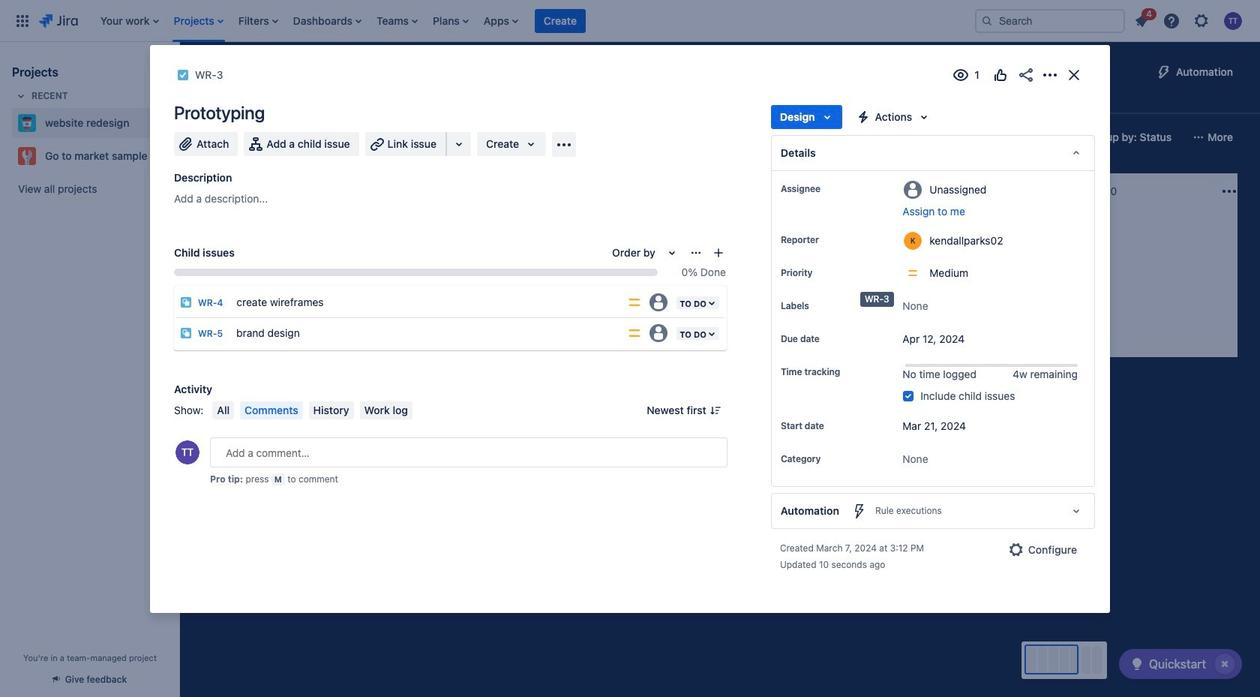 Task type: locate. For each thing, give the bounding box(es) containing it.
due date pin to top. only you can see pinned fields. image
[[823, 333, 835, 345]]

1 vertical spatial task image
[[635, 294, 647, 306]]

1 vertical spatial medium image
[[797, 294, 809, 306]]

tooltip
[[861, 292, 894, 307]]

list item
[[96, 0, 163, 42], [169, 0, 228, 42], [234, 0, 283, 42], [289, 0, 366, 42], [372, 0, 422, 42], [428, 0, 473, 42], [479, 0, 523, 42], [535, 0, 586, 42], [1129, 6, 1157, 33]]

Search field
[[976, 9, 1126, 33]]

dialog
[[150, 45, 1111, 613]]

medium image
[[585, 255, 597, 267], [797, 294, 809, 306]]

priority: medium image
[[627, 295, 642, 310], [627, 326, 642, 341]]

Add a comment… field
[[210, 437, 728, 467]]

tab
[[263, 87, 299, 114]]

task image down due date: 20 march 2024 image
[[635, 294, 647, 306]]

check image
[[1128, 655, 1147, 673]]

high image
[[374, 255, 386, 267]]

task image for leftmost medium image
[[423, 255, 435, 267]]

0 vertical spatial medium image
[[585, 255, 597, 267]]

jira image
[[39, 12, 78, 30], [39, 12, 78, 30]]

1 horizontal spatial task image
[[635, 294, 647, 306]]

0 vertical spatial priority: medium image
[[627, 295, 642, 310]]

0 horizontal spatial task image
[[212, 255, 224, 267]]

reporter pin to top. only you can see pinned fields. image
[[822, 234, 834, 246]]

0 horizontal spatial list
[[93, 0, 964, 42]]

banner
[[0, 0, 1261, 42]]

1 vertical spatial priority: medium image
[[627, 326, 642, 341]]

task image for high image
[[212, 255, 224, 267]]

create child image
[[713, 247, 725, 259]]

2 task image from the left
[[423, 255, 435, 267]]

1 priority: medium image from the top
[[627, 295, 642, 310]]

automation element
[[771, 493, 1096, 529]]

task image left copy link to issue icon
[[177, 69, 189, 81]]

close image
[[1066, 66, 1084, 84]]

search image
[[982, 15, 994, 27]]

copy link to issue image
[[220, 68, 232, 80]]

1 horizontal spatial task image
[[423, 255, 435, 267]]

list
[[93, 0, 964, 42], [1129, 6, 1252, 34]]

menu bar
[[210, 401, 416, 419]]

2 priority: medium image from the top
[[627, 326, 642, 341]]

0 vertical spatial task image
[[177, 69, 189, 81]]

task image
[[212, 255, 224, 267], [423, 255, 435, 267]]

1 task image from the left
[[212, 255, 224, 267]]

None search field
[[976, 9, 1126, 33]]

tab list
[[189, 87, 1002, 114]]

task image
[[177, 69, 189, 81], [635, 294, 647, 306]]

actions image
[[1042, 66, 1060, 84]]



Task type: describe. For each thing, give the bounding box(es) containing it.
labels pin to top. only you can see pinned fields. image
[[813, 300, 825, 312]]

issue type: sub-task image
[[180, 327, 192, 339]]

due date: 20 march 2024 image
[[638, 275, 650, 287]]

details element
[[771, 135, 1096, 171]]

assignee pin to top. only you can see pinned fields. image
[[824, 183, 836, 195]]

collapse recent projects image
[[12, 87, 30, 105]]

Search board text field
[[200, 127, 314, 148]]

priority: medium image for issue type: sub-task image
[[627, 326, 642, 341]]

add people image
[[386, 128, 404, 146]]

primary element
[[9, 0, 964, 42]]

more information about kendallparks02 image
[[904, 232, 922, 250]]

list item inside list
[[1129, 6, 1157, 33]]

show subtasks image
[[883, 294, 901, 312]]

priority: medium image for issue type: sub-task icon
[[627, 295, 642, 310]]

add app image
[[555, 135, 573, 153]]

dismiss quickstart image
[[1213, 652, 1237, 676]]

issue actions image
[[690, 247, 702, 259]]

link web pages and more image
[[450, 135, 468, 153]]

1 horizontal spatial list
[[1129, 6, 1252, 34]]

1 horizontal spatial medium image
[[797, 294, 809, 306]]

automation image
[[1156, 63, 1174, 81]]

due date: 20 march 2024 image
[[638, 275, 650, 287]]

0 horizontal spatial medium image
[[585, 255, 597, 267]]

issue type: sub-task image
[[180, 296, 192, 308]]

0 horizontal spatial task image
[[177, 69, 189, 81]]

vote options: no one has voted for this issue yet. image
[[992, 66, 1010, 84]]



Task type: vqa. For each thing, say whether or not it's contained in the screenshot.
the top medium icon
yes



